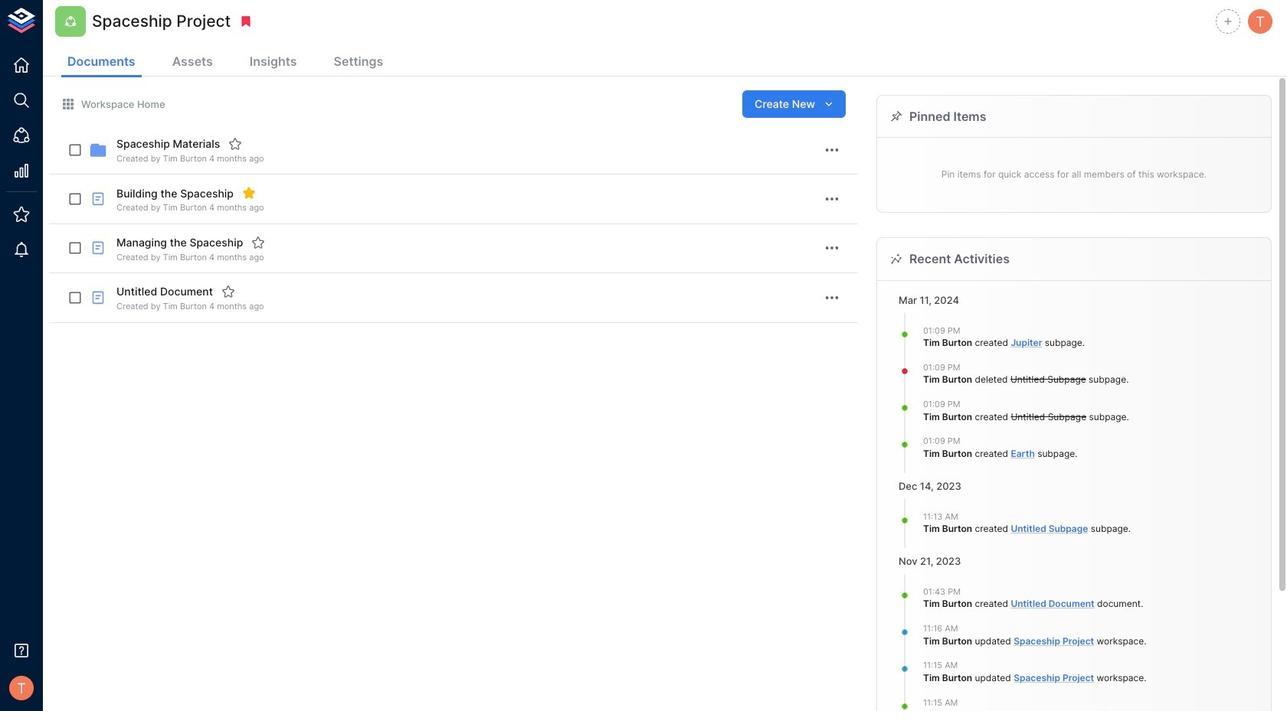 Task type: locate. For each thing, give the bounding box(es) containing it.
1 vertical spatial favorite image
[[252, 236, 265, 250]]

2 vertical spatial favorite image
[[221, 285, 235, 299]]

0 vertical spatial favorite image
[[228, 137, 242, 151]]

remove bookmark image
[[239, 15, 253, 28]]

favorite image
[[228, 137, 242, 151], [252, 236, 265, 250], [221, 285, 235, 299]]



Task type: describe. For each thing, give the bounding box(es) containing it.
remove favorite image
[[242, 186, 256, 200]]



Task type: vqa. For each thing, say whether or not it's contained in the screenshot.
topmost Favorite icon
yes



